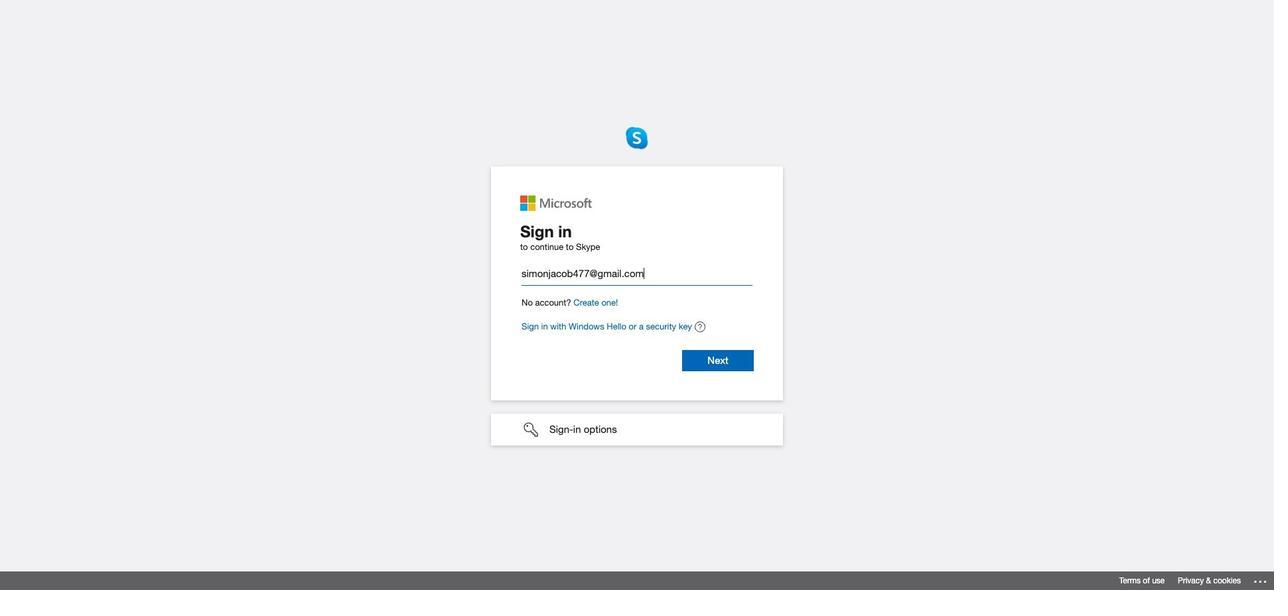 Task type: locate. For each thing, give the bounding box(es) containing it.
heading
[[521, 222, 754, 241]]

microsoft image
[[521, 196, 592, 212]]

Enter your email, phone, or Skype. email field
[[522, 262, 753, 286]]

None submit
[[683, 350, 754, 372]]

learn more about signing in with windows hello or a security key image
[[695, 322, 705, 333]]



Task type: vqa. For each thing, say whether or not it's contained in the screenshot.
Enter your email, phone, or Skype. email field
yes



